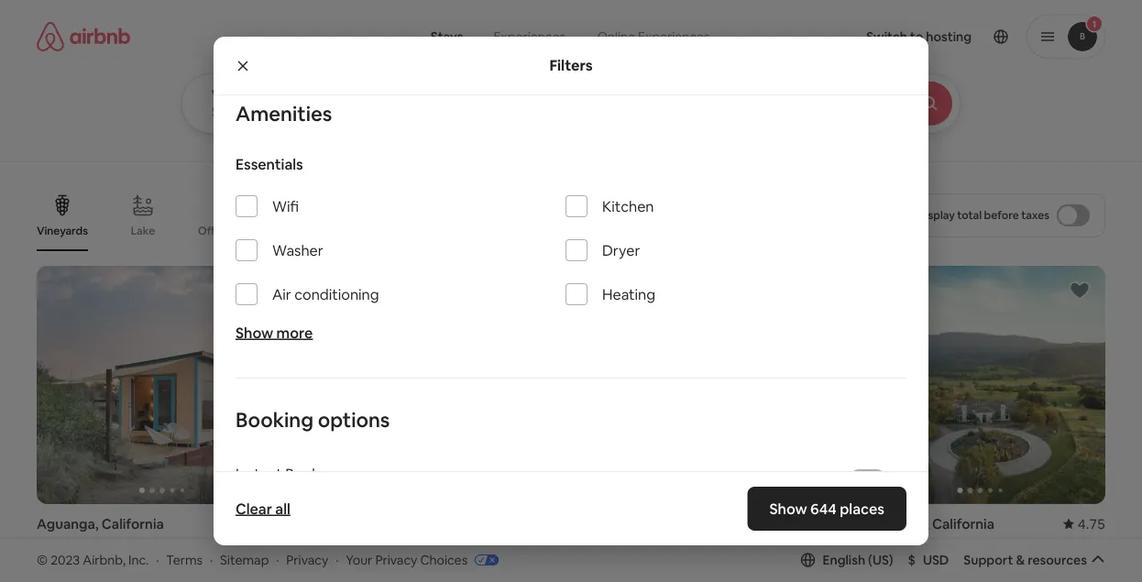 Task type: locate. For each thing, give the bounding box(es) containing it.
6 inside 36 miles away nov 1 – 6
[[629, 553, 637, 571]]

1
[[337, 553, 343, 571], [610, 553, 616, 571], [940, 553, 946, 571]]

nov down 40
[[309, 553, 334, 571]]

resources
[[1028, 552, 1087, 568]]

ynez,
[[895, 515, 930, 533]]

nov down 36
[[582, 553, 607, 571]]

group for 36 miles away
[[582, 266, 833, 504]]

4.75
[[1078, 515, 1106, 533]]

english (us)
[[823, 552, 894, 568]]

group containing off-the-grid
[[37, 180, 791, 251]]

1 horizontal spatial nov
[[582, 553, 607, 571]]

1 horizontal spatial 1
[[610, 553, 616, 571]]

group for 110 miles away
[[855, 266, 1106, 504]]

terms link
[[166, 552, 203, 568]]

show left 644
[[770, 499, 808, 518]]

airbnb,
[[83, 552, 126, 568]]

3 · from the left
[[276, 552, 279, 568]]

1 horizontal spatial show
[[529, 471, 562, 487]]

air conditioning
[[272, 285, 379, 304]]

3 miles from the left
[[601, 534, 634, 552]]

privacy down 4.95
[[286, 552, 329, 568]]

miles
[[55, 534, 88, 552], [329, 534, 361, 552], [601, 534, 634, 552], [878, 534, 910, 552]]

group for nov 1 – 6
[[309, 266, 560, 504]]

show left map at the bottom
[[529, 471, 562, 487]]

show left more
[[236, 323, 273, 342]]

group
[[37, 180, 791, 251], [37, 266, 287, 504], [309, 266, 560, 504], [582, 266, 833, 504], [855, 266, 1106, 504]]

experiences button
[[478, 18, 581, 55]]

6 for 40
[[356, 553, 364, 571]]

4 away from the left
[[913, 534, 946, 552]]

nov down 110 on the right bottom of the page
[[855, 553, 880, 571]]

3 nov from the left
[[855, 553, 880, 571]]

1 away from the left
[[91, 534, 123, 552]]

1 california from the left
[[102, 515, 164, 533]]

1 experiences from the left
[[494, 28, 566, 45]]

2 · from the left
[[210, 552, 213, 568]]

kitchen
[[602, 197, 654, 216]]

1 dec from the left
[[37, 553, 62, 571]]

2 horizontal spatial 1
[[940, 553, 946, 571]]

3
[[65, 553, 73, 571]]

dec inside aguanga, california 87 miles away dec 3 – 8
[[37, 553, 62, 571]]

0 horizontal spatial show
[[236, 323, 273, 342]]

book
[[285, 464, 320, 483]]

1 1 from the left
[[337, 553, 343, 571]]

california up support
[[933, 515, 995, 533]]

2 california from the left
[[933, 515, 995, 533]]

views
[[581, 224, 610, 238]]

amazing
[[533, 224, 578, 238]]

40 miles away nov 1 – 6
[[309, 534, 397, 571]]

amazing views
[[533, 224, 610, 238]]

0 horizontal spatial nov
[[309, 553, 334, 571]]

2 vertical spatial show
[[770, 499, 808, 518]]

4 – from the left
[[902, 553, 909, 571]]

nov inside the 40 miles away nov 1 – 6
[[309, 553, 334, 571]]

conditioning
[[295, 285, 379, 304]]

show map button
[[511, 457, 632, 501]]

1 nov from the left
[[309, 553, 334, 571]]

vineyards
[[37, 224, 88, 238]]

clear all
[[236, 499, 291, 518]]

1 inside 36 miles away nov 1 – 6
[[610, 553, 616, 571]]

what can we help you find? tab list
[[416, 18, 581, 55]]

away down ynez, at the bottom of page
[[913, 534, 946, 552]]

washer
[[272, 241, 323, 260]]

4 miles from the left
[[878, 534, 910, 552]]

1 miles from the left
[[55, 534, 88, 552]]

3 away from the left
[[637, 534, 669, 552]]

choices
[[420, 552, 468, 568]]

instant book
[[236, 464, 320, 483]]

english (us) button
[[801, 552, 894, 568]]

None search field
[[182, 0, 1011, 134]]

support & resources
[[964, 552, 1087, 568]]

nov inside 36 miles away nov 1 – 6
[[582, 553, 607, 571]]

– inside 36 miles away nov 1 – 6
[[619, 553, 626, 571]]

0 horizontal spatial privacy
[[286, 552, 329, 568]]

dec left 3
[[37, 553, 62, 571]]

air
[[272, 285, 291, 304]]

add to wishlist: aguanga, california image
[[251, 280, 273, 302]]

away up the 8
[[91, 534, 123, 552]]

1 horizontal spatial 6
[[629, 553, 637, 571]]

6 inside the 40 miles away nov 1 – 6
[[356, 553, 364, 571]]

miles right 40
[[329, 534, 361, 552]]

dec right the 26
[[912, 553, 937, 571]]

0 horizontal spatial 1
[[337, 553, 343, 571]]

1 vertical spatial show
[[529, 471, 562, 487]]

nov
[[309, 553, 334, 571], [582, 553, 607, 571], [855, 553, 880, 571]]

terms · sitemap · privacy ·
[[166, 552, 339, 568]]

clear all button
[[226, 491, 300, 527]]

terms
[[166, 552, 203, 568]]

online experiences
[[598, 28, 710, 45]]

2 horizontal spatial nov
[[855, 553, 880, 571]]

4.75 out of 5 average rating image
[[1063, 515, 1106, 533]]

miles up the 26
[[878, 534, 910, 552]]

· left your
[[336, 552, 339, 568]]

1 inside the 40 miles away nov 1 – 6
[[337, 553, 343, 571]]

1 6 from the left
[[356, 553, 364, 571]]

· right terms link
[[210, 552, 213, 568]]

show inside 'button'
[[529, 471, 562, 487]]

· right inc.
[[156, 552, 159, 568]]

2 dec from the left
[[912, 553, 937, 571]]

2 experiences from the left
[[638, 28, 710, 45]]

away inside aguanga, california 87 miles away dec 3 – 8
[[91, 534, 123, 552]]

display total before taxes
[[918, 208, 1050, 222]]

2023
[[51, 552, 80, 568]]

before
[[984, 208, 1019, 222]]

2 horizontal spatial show
[[770, 499, 808, 518]]

6 for 36
[[629, 553, 637, 571]]

heating
[[602, 285, 656, 304]]

california
[[102, 515, 164, 533], [933, 515, 995, 533]]

40
[[309, 534, 326, 552]]

miles right 36
[[601, 534, 634, 552]]

0 horizontal spatial experiences
[[494, 28, 566, 45]]

2 – from the left
[[346, 553, 353, 571]]

dryer
[[602, 241, 640, 260]]

miles inside aguanga, california 87 miles away dec 3 – 8
[[55, 534, 88, 552]]

dec
[[37, 553, 62, 571], [912, 553, 937, 571]]

1 horizontal spatial privacy
[[375, 552, 418, 568]]

0 horizontal spatial california
[[102, 515, 164, 533]]

aguanga,
[[37, 515, 99, 533]]

taxes
[[1022, 208, 1050, 222]]

away right 40
[[364, 534, 397, 552]]

experiences right online
[[638, 28, 710, 45]]

6
[[356, 553, 364, 571], [629, 553, 637, 571]]

2 6 from the left
[[629, 553, 637, 571]]

2 away from the left
[[364, 534, 397, 552]]

Where field
[[212, 104, 451, 120]]

0 vertical spatial show
[[236, 323, 273, 342]]

– inside the santa ynez, california 110 miles away nov 26 – dec 1
[[902, 553, 909, 571]]

show for show more
[[236, 323, 273, 342]]

4.95
[[260, 515, 287, 533]]

online
[[598, 28, 635, 45]]

your privacy choices
[[346, 552, 468, 568]]

–
[[76, 553, 83, 571], [346, 553, 353, 571], [619, 553, 626, 571], [902, 553, 909, 571]]

privacy right your
[[375, 552, 418, 568]]

privacy
[[286, 552, 329, 568], [375, 552, 418, 568]]

8
[[86, 553, 94, 571]]

usd
[[923, 552, 949, 568]]

· left the privacy link
[[276, 552, 279, 568]]

california up inc.
[[102, 515, 164, 533]]

&
[[1016, 552, 1025, 568]]

experiences up 'filters'
[[494, 28, 566, 45]]

display
[[918, 208, 955, 222]]

away right 36
[[637, 534, 669, 552]]

booking
[[236, 407, 314, 433]]

experiences
[[494, 28, 566, 45], [638, 28, 710, 45]]

0 horizontal spatial dec
[[37, 553, 62, 571]]

2 miles from the left
[[329, 534, 361, 552]]

stays
[[431, 28, 463, 45]]

1 – from the left
[[76, 553, 83, 571]]

2 1 from the left
[[610, 553, 616, 571]]

0 horizontal spatial 6
[[356, 553, 364, 571]]

2 nov from the left
[[582, 553, 607, 571]]

1 horizontal spatial california
[[933, 515, 995, 533]]

filters
[[550, 56, 593, 75]]

experiences inside 'button'
[[494, 28, 566, 45]]

3 – from the left
[[619, 553, 626, 571]]

3 1 from the left
[[940, 553, 946, 571]]

aguanga, california 87 miles away dec 3 – 8
[[37, 515, 164, 571]]

show more button
[[236, 323, 313, 342]]

show map
[[529, 471, 592, 487]]

instant
[[236, 464, 282, 483]]

nov inside the santa ynez, california 110 miles away nov 26 – dec 1
[[855, 553, 880, 571]]

sitemap
[[220, 552, 269, 568]]

miles up 3
[[55, 534, 88, 552]]

1 for 40
[[337, 553, 343, 571]]

california inside aguanga, california 87 miles away dec 3 – 8
[[102, 515, 164, 533]]

show for show 644 places
[[770, 499, 808, 518]]

1 horizontal spatial experiences
[[638, 28, 710, 45]]

1 horizontal spatial dec
[[912, 553, 937, 571]]



Task type: vqa. For each thing, say whether or not it's contained in the screenshot.
Add to wishlist: Apartment in New Orleans 'icon' to the right
no



Task type: describe. For each thing, give the bounding box(es) containing it.
english
[[823, 552, 866, 568]]

group for 87 miles away
[[37, 266, 287, 504]]

(us)
[[868, 552, 894, 568]]

wifi
[[272, 197, 299, 216]]

lake
[[131, 224, 155, 238]]

2 privacy from the left
[[375, 552, 418, 568]]

your
[[346, 552, 373, 568]]

show more
[[236, 323, 313, 342]]

add to wishlist: santa ynez, california image
[[1069, 280, 1091, 302]]

$
[[908, 552, 916, 568]]

26
[[883, 553, 899, 571]]

inc.
[[128, 552, 149, 568]]

4.95 out of 5 average rating image
[[245, 515, 287, 533]]

clear
[[236, 499, 272, 518]]

where
[[212, 87, 246, 101]]

the-
[[219, 224, 240, 238]]

all
[[275, 499, 291, 518]]

privacy link
[[286, 552, 329, 568]]

1 for 36
[[610, 553, 616, 571]]

stays tab panel
[[182, 73, 1011, 134]]

miles inside the santa ynez, california 110 miles away nov 26 – dec 1
[[878, 534, 910, 552]]

support & resources button
[[964, 552, 1106, 568]]

87
[[37, 534, 52, 552]]

display total before taxes button
[[902, 193, 1106, 237]]

4 · from the left
[[336, 552, 339, 568]]

away inside 36 miles away nov 1 – 6
[[637, 534, 669, 552]]

show for show map
[[529, 471, 562, 487]]

away inside the santa ynez, california 110 miles away nov 26 – dec 1
[[913, 534, 946, 552]]

$ usd
[[908, 552, 949, 568]]

profile element
[[755, 0, 1106, 73]]

options
[[318, 407, 390, 433]]

miles inside 36 miles away nov 1 – 6
[[601, 534, 634, 552]]

off-
[[198, 224, 219, 238]]

stays button
[[416, 18, 478, 55]]

away inside the 40 miles away nov 1 – 6
[[364, 534, 397, 552]]

36
[[582, 534, 598, 552]]

nov for 40
[[309, 553, 334, 571]]

36 miles away nov 1 – 6
[[582, 534, 669, 571]]

support
[[964, 552, 1014, 568]]

644
[[811, 499, 837, 518]]

miles inside the 40 miles away nov 1 – 6
[[329, 534, 361, 552]]

dec inside the santa ynez, california 110 miles away nov 26 – dec 1
[[912, 553, 937, 571]]

– inside the 40 miles away nov 1 – 6
[[346, 553, 353, 571]]

show 644 places link
[[748, 487, 907, 531]]

nov for 36
[[582, 553, 607, 571]]

show 644 places
[[770, 499, 885, 518]]

© 2023 airbnb, inc. ·
[[37, 552, 159, 568]]

santa ynez, california 110 miles away nov 26 – dec 1
[[855, 515, 995, 571]]

more
[[277, 323, 313, 342]]

california inside the santa ynez, california 110 miles away nov 26 – dec 1
[[933, 515, 995, 533]]

1 privacy from the left
[[286, 552, 329, 568]]

none search field containing stays
[[182, 0, 1011, 134]]

1 inside the santa ynez, california 110 miles away nov 26 – dec 1
[[940, 553, 946, 571]]

online experiences link
[[581, 18, 726, 55]]

©
[[37, 552, 48, 568]]

map
[[565, 471, 592, 487]]

– inside aguanga, california 87 miles away dec 3 – 8
[[76, 553, 83, 571]]

places
[[840, 499, 885, 518]]

santa
[[855, 515, 892, 533]]

sitemap link
[[220, 552, 269, 568]]

110
[[855, 534, 875, 552]]

essentials
[[236, 155, 303, 173]]

amenities
[[236, 100, 332, 127]]

grid
[[240, 224, 261, 238]]

off-the-grid
[[198, 224, 261, 238]]

booking options
[[236, 407, 390, 433]]

total
[[958, 208, 982, 222]]

1 · from the left
[[156, 552, 159, 568]]

filters dialog
[[214, 37, 929, 582]]

your privacy choices link
[[346, 552, 499, 569]]



